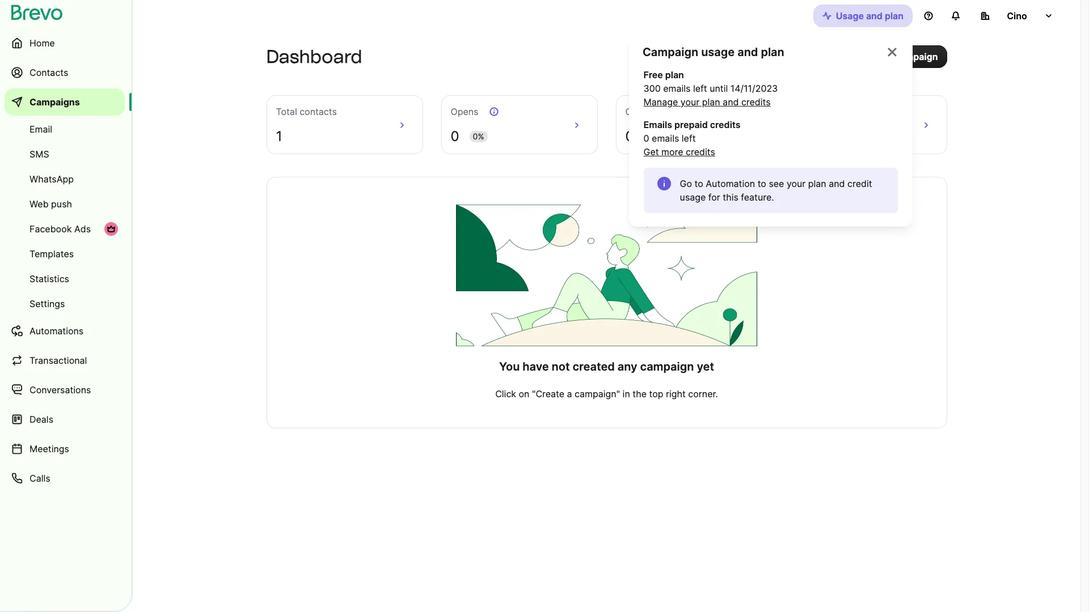 Task type: describe. For each thing, give the bounding box(es) containing it.
transactional
[[30, 355, 87, 367]]

total contacts
[[276, 106, 337, 117]]

facebook
[[30, 224, 72, 235]]

and inside 'free plan 300 emails left until 14/11/2023 manage your plan and credits'
[[723, 96, 739, 108]]

campaign usage and plan dialog
[[629, 32, 913, 227]]

left inside 'free plan 300 emails left until 14/11/2023 manage your plan and credits'
[[694, 83, 708, 94]]

conversations link
[[5, 377, 125, 404]]

web
[[30, 199, 49, 210]]

free
[[644, 69, 663, 81]]

opens
[[451, 106, 479, 117]]

home link
[[5, 30, 125, 57]]

1
[[276, 128, 282, 145]]

1 horizontal spatial 0
[[626, 128, 634, 145]]

1 0% from the left
[[473, 132, 484, 141]]

and inside go to automation to see your plan and credit usage for this feature.
[[829, 178, 845, 190]]

manage your plan and credits link
[[644, 95, 771, 109]]

whatsapp
[[30, 174, 74, 185]]

this
[[723, 192, 739, 203]]

1 vertical spatial campaign
[[641, 360, 694, 374]]

emails
[[644, 119, 673, 131]]

2 vertical spatial credits
[[686, 146, 716, 158]]

2 0% from the left
[[648, 132, 659, 141]]

feature.
[[741, 192, 774, 203]]

on
[[519, 389, 530, 400]]

created
[[573, 360, 615, 374]]

prepaid
[[675, 119, 708, 131]]

home
[[30, 37, 55, 49]]

meetings link
[[5, 436, 125, 463]]

plan inside button
[[885, 10, 904, 22]]

go to automation to see your plan and credit usage for this feature. alert
[[644, 168, 899, 213]]

yet
[[697, 360, 715, 374]]

web push link
[[5, 193, 125, 216]]

"create
[[532, 389, 565, 400]]

0 horizontal spatial 0
[[451, 128, 459, 145]]

create a campaign
[[856, 51, 938, 62]]

free plan 300 emails left until 14/11/2023 manage your plan and credits
[[644, 69, 778, 108]]

0 inside emails prepaid credits 0 emails left get more credits
[[644, 133, 650, 144]]

usage and plan
[[836, 10, 904, 22]]

email
[[30, 124, 52, 135]]

settings link
[[5, 293, 125, 316]]

automation
[[706, 178, 755, 190]]

automations
[[30, 326, 84, 337]]

usage
[[836, 10, 864, 22]]

statistics
[[30, 274, 69, 285]]

automations link
[[5, 318, 125, 345]]

campaigns
[[30, 96, 80, 108]]

have
[[523, 360, 549, 374]]

any
[[618, 360, 638, 374]]

templates link
[[5, 243, 125, 266]]

right
[[666, 389, 686, 400]]

deals
[[30, 414, 53, 426]]

1 vertical spatial credits
[[710, 119, 741, 131]]

cino
[[1008, 10, 1028, 22]]

contacts
[[300, 106, 337, 117]]

usage and plan button
[[814, 5, 913, 27]]

left inside emails prepaid credits 0 emails left get more credits
[[682, 133, 696, 144]]

your inside go to automation to see your plan and credit usage for this feature.
[[787, 178, 806, 190]]

the
[[633, 389, 647, 400]]

for
[[709, 192, 721, 203]]

more
[[662, 146, 684, 158]]



Task type: locate. For each thing, give the bounding box(es) containing it.
see
[[769, 178, 785, 190]]

0% down 'emails'
[[648, 132, 659, 141]]

usage inside go to automation to see your plan and credit usage for this feature.
[[680, 192, 706, 203]]

total
[[276, 106, 297, 117]]

and up 14/11/2023
[[738, 45, 758, 59]]

deals link
[[5, 406, 125, 434]]

a inside button
[[888, 51, 893, 62]]

sms link
[[5, 143, 125, 166]]

credits right more
[[686, 146, 716, 158]]

campaign
[[895, 51, 938, 62], [641, 360, 694, 374]]

plan down until
[[702, 96, 721, 108]]

templates
[[30, 249, 74, 260]]

ads
[[74, 224, 91, 235]]

cino button
[[972, 5, 1063, 27]]

you have not created any campaign yet
[[499, 360, 715, 374]]

calls link
[[5, 465, 125, 493]]

credits inside 'free plan 300 emails left until 14/11/2023 manage your plan and credits'
[[742, 96, 771, 108]]

emails up manage
[[664, 83, 691, 94]]

1 vertical spatial emails
[[652, 133, 680, 144]]

emails inside 'free plan 300 emails left until 14/11/2023 manage your plan and credits'
[[664, 83, 691, 94]]

dashboard
[[266, 46, 362, 68]]

in
[[623, 389, 630, 400]]

and right usage at top right
[[867, 10, 883, 22]]

1 vertical spatial left
[[682, 133, 696, 144]]

you
[[499, 360, 520, 374]]

your right see
[[787, 178, 806, 190]]

sms
[[30, 149, 49, 160]]

credits
[[742, 96, 771, 108], [710, 119, 741, 131], [686, 146, 716, 158]]

left___rvooi image
[[107, 225, 116, 234]]

go to automation to see your plan and credit usage for this feature.
[[680, 178, 873, 203]]

get more credits link
[[644, 145, 716, 159]]

a right "create
[[567, 389, 572, 400]]

0 vertical spatial a
[[888, 51, 893, 62]]

usage up until
[[702, 45, 735, 59]]

campaigns link
[[5, 89, 125, 116]]

0 horizontal spatial 0%
[[473, 132, 484, 141]]

1 horizontal spatial campaign
[[895, 51, 938, 62]]

and left "credit"
[[829, 178, 845, 190]]

0
[[451, 128, 459, 145], [626, 128, 634, 145], [644, 133, 650, 144]]

your
[[681, 96, 700, 108], [787, 178, 806, 190]]

0 vertical spatial usage
[[702, 45, 735, 59]]

0 vertical spatial your
[[681, 96, 700, 108]]

go
[[680, 178, 692, 190]]

and
[[867, 10, 883, 22], [738, 45, 758, 59], [723, 96, 739, 108], [829, 178, 845, 190]]

1 vertical spatial a
[[567, 389, 572, 400]]

top
[[650, 389, 664, 400]]

1 horizontal spatial your
[[787, 178, 806, 190]]

credits down manage your plan and credits link on the right top of page
[[710, 119, 741, 131]]

1 horizontal spatial a
[[888, 51, 893, 62]]

14/11/2023
[[731, 83, 778, 94]]

corner.
[[689, 389, 718, 400]]

get
[[644, 146, 659, 158]]

0 vertical spatial credits
[[742, 96, 771, 108]]

campaign"
[[575, 389, 620, 400]]

emails prepaid credits 0 emails left get more credits
[[644, 119, 741, 158]]

campaign usage and plan
[[643, 45, 785, 59]]

300
[[644, 83, 661, 94]]

create a campaign button
[[847, 45, 948, 68]]

campaign inside button
[[895, 51, 938, 62]]

a
[[888, 51, 893, 62], [567, 389, 572, 400]]

calls
[[30, 473, 50, 485]]

0 vertical spatial emails
[[664, 83, 691, 94]]

credits down 14/11/2023
[[742, 96, 771, 108]]

and down until
[[723, 96, 739, 108]]

0 down opens
[[451, 128, 459, 145]]

whatsapp link
[[5, 168, 125, 191]]

campaign
[[643, 45, 699, 59]]

0 vertical spatial campaign
[[895, 51, 938, 62]]

to up feature.
[[758, 178, 767, 190]]

not
[[552, 360, 570, 374]]

left up manage your plan and credits link on the right top of page
[[694, 83, 708, 94]]

campaign right create
[[895, 51, 938, 62]]

campaign up right
[[641, 360, 694, 374]]

0 horizontal spatial to
[[695, 178, 704, 190]]

0 vertical spatial left
[[694, 83, 708, 94]]

1 horizontal spatial to
[[758, 178, 767, 190]]

plan up 14/11/2023
[[761, 45, 785, 59]]

1 to from the left
[[695, 178, 704, 190]]

facebook ads
[[30, 224, 91, 235]]

plan
[[885, 10, 904, 22], [761, 45, 785, 59], [666, 69, 684, 81], [702, 96, 721, 108], [809, 178, 827, 190]]

a right create
[[888, 51, 893, 62]]

emails up more
[[652, 133, 680, 144]]

manage
[[644, 96, 678, 108]]

conversations
[[30, 385, 91, 396]]

clicks
[[626, 106, 651, 117]]

click on "create a campaign" in the top right corner.
[[496, 389, 718, 400]]

emails inside emails prepaid credits 0 emails left get more credits
[[652, 133, 680, 144]]

statistics link
[[5, 268, 125, 291]]

to
[[695, 178, 704, 190], [758, 178, 767, 190]]

2 horizontal spatial 0
[[644, 133, 650, 144]]

transactional link
[[5, 347, 125, 375]]

left
[[694, 83, 708, 94], [682, 133, 696, 144]]

usage
[[702, 45, 735, 59], [680, 192, 706, 203]]

0 horizontal spatial your
[[681, 96, 700, 108]]

0 horizontal spatial campaign
[[641, 360, 694, 374]]

plan up the 'create a campaign'
[[885, 10, 904, 22]]

plan right see
[[809, 178, 827, 190]]

until
[[710, 83, 728, 94]]

meetings
[[30, 444, 69, 455]]

your inside 'free plan 300 emails left until 14/11/2023 manage your plan and credits'
[[681, 96, 700, 108]]

and inside usage and plan button
[[867, 10, 883, 22]]

email link
[[5, 118, 125, 141]]

0 up get
[[644, 133, 650, 144]]

push
[[51, 199, 72, 210]]

left down prepaid
[[682, 133, 696, 144]]

1 vertical spatial your
[[787, 178, 806, 190]]

2 to from the left
[[758, 178, 767, 190]]

credit
[[848, 178, 873, 190]]

1 vertical spatial usage
[[680, 192, 706, 203]]

click
[[496, 389, 516, 400]]

1 horizontal spatial 0%
[[648, 132, 659, 141]]

your up prepaid
[[681, 96, 700, 108]]

settings
[[30, 299, 65, 310]]

facebook ads link
[[5, 218, 125, 241]]

web push
[[30, 199, 72, 210]]

0 horizontal spatial a
[[567, 389, 572, 400]]

contacts
[[30, 67, 68, 78]]

usage down go
[[680, 192, 706, 203]]

0% down opens
[[473, 132, 484, 141]]

create
[[856, 51, 886, 62]]

to right go
[[695, 178, 704, 190]]

0 down 'clicks'
[[626, 128, 634, 145]]

plan inside go to automation to see your plan and credit usage for this feature.
[[809, 178, 827, 190]]

contacts link
[[5, 59, 125, 86]]

plan right free
[[666, 69, 684, 81]]



Task type: vqa. For each thing, say whether or not it's contained in the screenshot.
history
no



